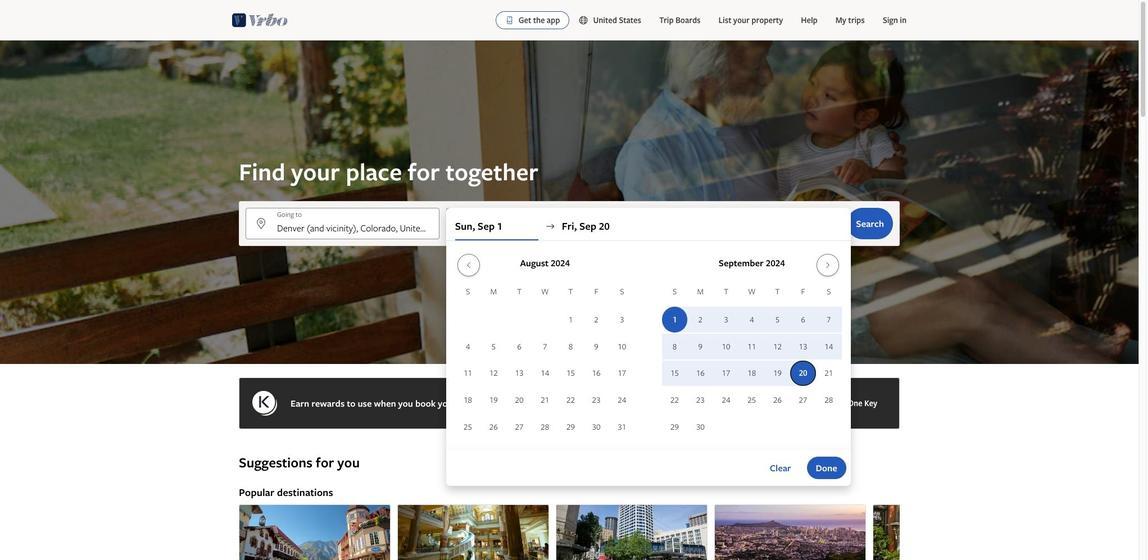 Task type: describe. For each thing, give the bounding box(es) containing it.
vrbo logo image
[[232, 11, 288, 29]]

september 2024 element
[[662, 286, 842, 441]]

download the app button image
[[505, 16, 514, 25]]

las vegas featuring interior views image
[[398, 505, 549, 561]]

application inside the wizard region
[[455, 250, 842, 441]]

recently viewed region
[[232, 436, 907, 454]]

gastown showing signage, street scenes and outdoor eating image
[[873, 505, 1025, 561]]



Task type: vqa. For each thing, say whether or not it's contained in the screenshot.
This 2023
no



Task type: locate. For each thing, give the bounding box(es) containing it.
directional image
[[545, 222, 555, 232]]

small image
[[579, 15, 593, 25]]

next month image
[[822, 261, 835, 270]]

wizard region
[[0, 40, 1139, 486]]

show previous card image
[[232, 546, 246, 555]]

show next card image
[[894, 546, 907, 555]]

makiki - lower punchbowl - tantalus showing landscape views, a sunset and a city image
[[715, 505, 867, 561]]

downtown seattle featuring a skyscraper, a city and street scenes image
[[556, 505, 708, 561]]

main content
[[0, 40, 1139, 561]]

previous month image
[[462, 261, 476, 270]]

august 2024 element
[[455, 286, 635, 441]]

application
[[455, 250, 842, 441]]

leavenworth featuring a small town or village and street scenes image
[[239, 505, 391, 561]]



